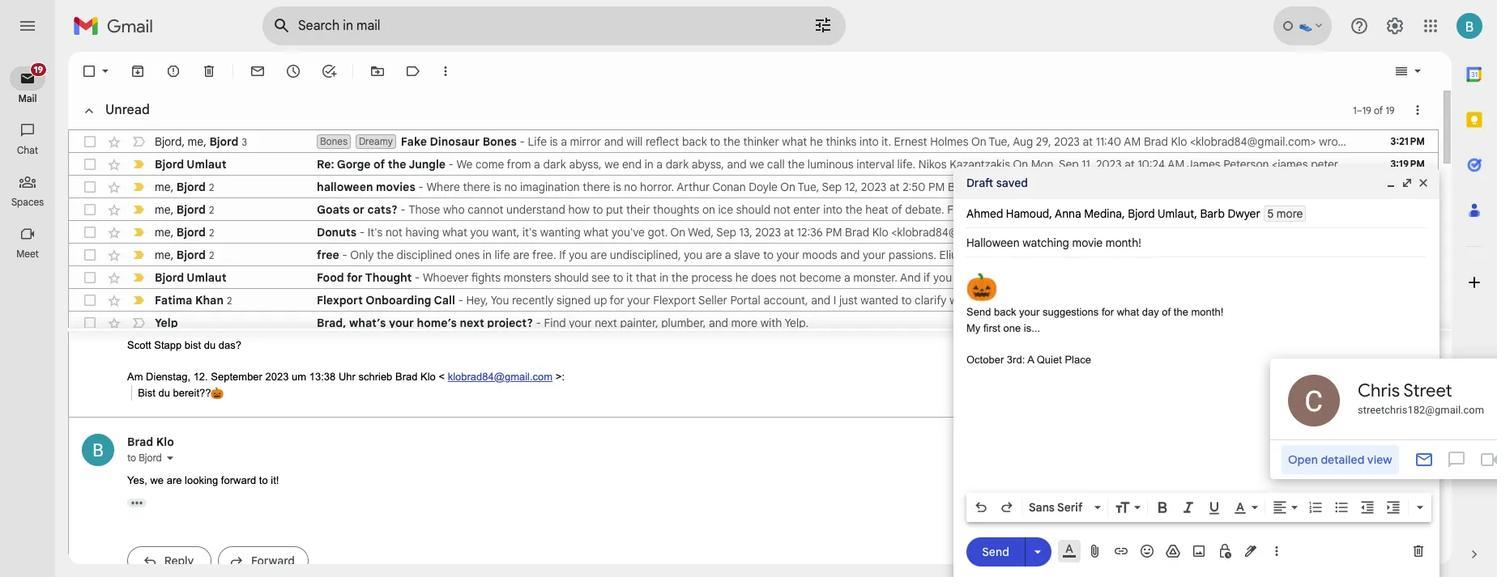 Task type: locate. For each thing, give the bounding box(es) containing it.
your up is...
[[1019, 306, 1040, 318]]

pop out image
[[1401, 177, 1414, 190]]

draft
[[967, 176, 994, 190]]

if
[[924, 271, 931, 285]]

28 ͏ from the left
[[887, 316, 890, 331]]

their
[[626, 203, 650, 217]]

toggle split pane mode image
[[1394, 63, 1410, 79]]

the
[[723, 135, 741, 149], [1411, 135, 1428, 149], [388, 157, 406, 172], [788, 157, 805, 172], [846, 203, 863, 217], [377, 248, 394, 263], [672, 271, 689, 285], [1123, 271, 1140, 285], [1174, 306, 1189, 318]]

1 ͏ from the left
[[809, 316, 812, 331]]

None checkbox
[[81, 63, 97, 79], [82, 134, 98, 150], [82, 156, 98, 173], [82, 179, 98, 195], [82, 202, 98, 218], [82, 293, 98, 309], [82, 315, 98, 331], [81, 63, 97, 79], [82, 134, 98, 150], [82, 156, 98, 173], [82, 179, 98, 195], [82, 202, 98, 218], [82, 293, 98, 309], [82, 315, 98, 331]]

1 flexport from the left
[[317, 293, 363, 308]]

23 ͏ from the left
[[873, 316, 876, 331]]

19 inside 19 link
[[34, 64, 43, 75]]

no down from
[[504, 180, 517, 194]]

0 vertical spatial not
[[774, 203, 791, 217]]

report spam image
[[165, 63, 182, 79]]

2 me , bjord 2 from the top
[[155, 202, 214, 217]]

1 horizontal spatial du
[[204, 340, 216, 352]]

4 me , bjord 2 from the top
[[155, 248, 214, 262]]

forward
[[251, 554, 295, 569]]

29,
[[1036, 135, 1052, 149]]

1 horizontal spatial should
[[736, 203, 771, 217]]

<klobrad84@gmail.com> down favorite
[[1261, 203, 1387, 217]]

want,
[[492, 225, 520, 240]]

only
[[350, 248, 374, 263]]

more inside unread tab panel
[[731, 316, 758, 331]]

66 ͏ from the left
[[998, 316, 1001, 331]]

0 horizontal spatial gaze
[[955, 271, 980, 285]]

0 horizontal spatial next
[[460, 316, 484, 331]]

damit wir kommen?
[[127, 308, 220, 320]]

0 horizontal spatial 12,
[[845, 180, 858, 194]]

information card element
[[1271, 359, 1498, 480]]

0 horizontal spatial hey
[[1055, 225, 1075, 240]]

just down 2:50 pm
[[1415, 293, 1433, 308]]

bjord umlaut down bjord , me , bjord 3
[[155, 157, 227, 172]]

list inside "unread" main content
[[69, 152, 1425, 578]]

2 were from the left
[[1365, 293, 1390, 308]]

3 ͏ from the left
[[815, 316, 818, 331]]

2 flexport from the left
[[653, 293, 696, 308]]

scott
[[127, 340, 151, 352]]

1 vertical spatial 12,
[[1115, 203, 1128, 217]]

underline ‪(⌘u)‬ image
[[1207, 501, 1223, 517]]

None checkbox
[[82, 224, 98, 241], [82, 247, 98, 263], [82, 270, 98, 286], [82, 224, 98, 241], [82, 247, 98, 263], [82, 270, 98, 286]]

3:21 pm
[[1391, 135, 1425, 147]]

brad up 10:24
[[1144, 135, 1168, 149]]

gaze
[[955, 271, 980, 285], [1195, 271, 1219, 285]]

list
[[69, 152, 1425, 578]]

63 ͏ from the left
[[989, 316, 992, 331]]

1 horizontal spatial wed,
[[1037, 248, 1062, 263]]

1 vertical spatial umlaut
[[1158, 207, 1195, 221]]

bold ‪(⌘b)‬ image
[[1155, 500, 1171, 516]]

2 vertical spatial not
[[780, 271, 797, 285]]

67 ͏ from the left
[[1001, 316, 1003, 331]]

for up 3:19 pm
[[1393, 135, 1408, 149]]

1 horizontal spatial flexport
[[653, 293, 696, 308]]

0 vertical spatial wed,
[[688, 225, 714, 240]]

2 inside the fatima khan 2
[[227, 295, 232, 307]]

me
[[188, 134, 204, 149], [155, 179, 171, 194], [155, 202, 171, 217], [155, 225, 171, 239], [155, 248, 171, 262]]

navigation
[[0, 52, 57, 578]]

15 ͏ from the left
[[850, 316, 852, 331]]

1 horizontal spatial is
[[550, 135, 558, 149]]

Message Body text field
[[967, 266, 1427, 489]]

20 ͏ from the left
[[864, 316, 867, 331]]

khan
[[195, 293, 224, 308]]

barb
[[1200, 207, 1225, 221]]

64 ͏ from the left
[[992, 316, 995, 331]]

–
[[1357, 104, 1363, 116]]

are up see
[[591, 248, 607, 263]]

0 horizontal spatial du
[[158, 387, 170, 399]]

is for there
[[493, 180, 501, 194]]

bones up re:
[[320, 135, 348, 147]]

unread button
[[73, 94, 156, 127]]

yelp.
[[785, 316, 809, 331]]

are down peterson
[[1236, 180, 1253, 194]]

brad down readings
[[1188, 248, 1212, 263]]

am right 10:24
[[1168, 157, 1185, 172]]

8 row from the top
[[69, 289, 1438, 312]]

more formatting options image
[[1412, 500, 1429, 516]]

2 dark from the left
[[666, 157, 689, 172]]

,
[[182, 134, 185, 149], [204, 134, 207, 149], [171, 179, 174, 194], [171, 202, 174, 217], [1050, 207, 1053, 221], [1122, 207, 1125, 221], [1195, 207, 1198, 221], [171, 225, 174, 239], [171, 248, 174, 262]]

65 ͏ from the left
[[995, 316, 998, 331]]

1 horizontal spatial just
[[1415, 293, 1433, 308]]

32 ͏ from the left
[[899, 316, 902, 331]]

gaze left long
[[955, 271, 980, 285]]

50 ͏ from the left
[[951, 316, 954, 331]]

31 ͏ from the left
[[896, 316, 899, 331]]

what up my
[[950, 293, 975, 308]]

19 link
[[10, 62, 47, 91]]

a up horror.
[[657, 157, 663, 172]]

conan
[[713, 180, 746, 194]]

show details image
[[165, 454, 175, 464]]

1 horizontal spatial there
[[583, 180, 610, 194]]

ice
[[718, 203, 733, 217]]

if
[[559, 248, 566, 263]]

2 just from the left
[[1415, 293, 1433, 308]]

17 ͏ from the left
[[855, 316, 858, 331]]

2 for goats or cats?
[[209, 204, 214, 216]]

redo ‪(⌘y)‬ image
[[999, 500, 1015, 516]]

2 gaze from the left
[[1195, 271, 1219, 285]]

0 vertical spatial will
[[627, 135, 643, 149]]

me for goats or cats?
[[155, 202, 171, 217]]

movies?
[[1378, 180, 1420, 194]]

2 vertical spatial back
[[994, 306, 1017, 318]]

1 horizontal spatial dark
[[666, 157, 689, 172]]

1 horizontal spatial 13,
[[1088, 248, 1101, 263]]

au
[[1490, 135, 1498, 149]]

0 vertical spatial i
[[1425, 203, 1428, 217]]

ernest
[[894, 135, 928, 149]]

1 just from the left
[[839, 293, 858, 308]]

cannot
[[468, 203, 504, 217]]

donuts
[[317, 225, 357, 240]]

0 vertical spatial bjord umlaut
[[155, 157, 227, 172]]

0 horizontal spatial is
[[493, 180, 501, 194]]

0 vertical spatial send
[[967, 306, 991, 318]]

12:36
[[797, 225, 823, 240]]

are right life
[[513, 248, 530, 263]]

1 horizontal spatial more
[[1277, 207, 1303, 221]]

at left 11:40
[[1083, 135, 1093, 149]]

- right 'call'
[[458, 293, 463, 308]]

mail heading
[[0, 92, 55, 105]]

tab list
[[1452, 52, 1498, 519]]

21 ͏ from the left
[[867, 316, 870, 331]]

kommen?
[[174, 308, 220, 320]]

slave
[[734, 248, 760, 263]]

the left "process"
[[672, 271, 689, 285]]

more down portal
[[731, 316, 758, 331]]

for inside send back your suggestions for what day of the month! my first one is...
[[1102, 306, 1114, 318]]

2023 right 11,
[[1096, 157, 1122, 172]]

sep left 11,
[[1059, 157, 1079, 172]]

the left abyss
[[1123, 271, 1140, 285]]

11 ͏ from the left
[[838, 316, 841, 331]]

send for send back your suggestions for what day of the month! my first one is...
[[967, 306, 991, 318]]

me , bjord 2 for halloween
[[155, 179, 214, 194]]

0 vertical spatial du
[[204, 340, 216, 352]]

tue, left aug
[[989, 135, 1011, 149]]

0 vertical spatial he
[[810, 135, 823, 149]]

particular
[[1137, 293, 1187, 308]]

send inside send back your suggestions for what day of the month! my first one is...
[[967, 306, 991, 318]]

add to tasks image
[[321, 63, 337, 79]]

1 vertical spatial or
[[1352, 293, 1363, 308]]

68 ͏ from the left
[[1003, 316, 1006, 331]]

1 vertical spatial 13,
[[1088, 248, 1101, 263]]

2 ͏ from the left
[[812, 316, 815, 331]]

we right yes, at the left bottom
[[150, 475, 164, 487]]

74 ͏ from the left
[[1021, 316, 1024, 331]]

0 vertical spatial tue,
[[989, 135, 1011, 149]]

(15
[[1255, 436, 1268, 448]]

dark
[[543, 157, 566, 172], [666, 157, 689, 172]]

2 horizontal spatial back
[[1222, 271, 1247, 285]]

a
[[561, 135, 567, 149], [534, 157, 540, 172], [657, 157, 663, 172], [725, 248, 731, 263], [844, 271, 851, 285], [1128, 293, 1135, 308]]

me for free
[[155, 248, 171, 262]]

Search in mail search field
[[263, 6, 846, 45]]

0 horizontal spatial just
[[839, 293, 858, 308]]

abyss,
[[569, 157, 602, 172], [692, 157, 724, 172], [1088, 271, 1120, 285]]

1 horizontal spatial were
[[1365, 293, 1390, 308]]

spaces heading
[[0, 196, 55, 209]]

some
[[1133, 225, 1161, 240]]

damit
[[127, 308, 155, 320]]

1 horizontal spatial back
[[994, 306, 1017, 318]]

2 for halloween movies
[[209, 181, 214, 193]]

1 horizontal spatial no
[[624, 180, 637, 194]]

1 vertical spatial looking
[[185, 475, 218, 487]]

he left thinks
[[810, 135, 823, 149]]

send button
[[967, 538, 1025, 567]]

Search in mail text field
[[298, 18, 768, 34]]

1 halloween from the left
[[317, 180, 373, 194]]

1 horizontal spatial next
[[595, 316, 617, 331]]

send inside button
[[982, 545, 1010, 560]]

abyss, right the an
[[1088, 271, 1120, 285]]

19 up 'mail'
[[34, 64, 43, 75]]

0 horizontal spatial we
[[150, 475, 164, 487]]

<
[[439, 371, 445, 383]]

0 horizontal spatial am
[[1124, 135, 1141, 149]]

insert files using drive image
[[1165, 544, 1182, 560]]

0 horizontal spatial or
[[353, 203, 365, 217]]

1 vertical spatial hey
[[1055, 225, 1075, 240]]

0 horizontal spatial 19
[[34, 64, 43, 75]]

0 horizontal spatial flexport
[[317, 293, 363, 308]]

0 horizontal spatial 13,
[[739, 225, 753, 240]]

0 vertical spatial umlaut
[[187, 157, 227, 172]]

🎃 image
[[211, 388, 224, 400]]

call
[[767, 157, 785, 172]]

bjord umlaut up the fatima khan 2
[[155, 271, 227, 285]]

10 ͏ from the left
[[835, 316, 838, 331]]

1 horizontal spatial halloween
[[1323, 180, 1375, 194]]

what inside send back your suggestions for what day of the month! my first one is...
[[1117, 306, 1140, 318]]

no
[[504, 180, 517, 194], [624, 180, 637, 194]]

abyss, down mirror
[[569, 157, 602, 172]]

a right from
[[534, 157, 540, 172]]

ahmed
[[967, 207, 1003, 221]]

are down 'show details' image
[[167, 475, 182, 487]]

51 ͏ from the left
[[954, 316, 957, 331]]

1 horizontal spatial looking
[[1027, 293, 1064, 308]]

your up 5
[[1256, 180, 1279, 194]]

1 vertical spatial bjord umlaut
[[155, 271, 227, 285]]

bjord umlaut
[[155, 157, 227, 172], [155, 271, 227, 285]]

looking down enough
[[1027, 293, 1064, 308]]

0 horizontal spatial dark
[[543, 157, 566, 172]]

brad up the friedrich in the right of the page
[[948, 180, 972, 194]]

those
[[409, 203, 440, 217]]

13:38
[[309, 371, 336, 383]]

row containing yelp
[[69, 312, 1438, 335]]

at left 12:36
[[784, 225, 794, 240]]

ago)
[[1308, 436, 1328, 448]]

0 vertical spatial hey
[[1158, 180, 1178, 194]]

9 row from the top
[[69, 312, 1438, 335]]

0 vertical spatial or
[[353, 203, 365, 217]]

- left life
[[520, 135, 525, 149]]

- left we
[[449, 157, 454, 172]]

meet heading
[[0, 248, 55, 261]]

0 horizontal spatial back
[[682, 135, 707, 149]]

1 vertical spatial will
[[1176, 271, 1192, 285]]

dinosaur
[[430, 135, 480, 149]]

of down dreamy
[[374, 157, 385, 172]]

0 vertical spatial looking
[[1027, 293, 1064, 308]]

dreamy
[[359, 135, 393, 147]]

row containing fatima khan
[[69, 289, 1438, 312]]

1 me , bjord 2 from the top
[[155, 179, 214, 194]]

me for halloween movies
[[155, 179, 171, 194]]

up
[[594, 293, 607, 308]]

you up "process"
[[684, 248, 703, 263]]

into up need
[[1250, 271, 1269, 285]]

archive image
[[130, 63, 146, 79]]

0 horizontal spatial halloween
[[317, 180, 373, 194]]

the inside send back your suggestions for what day of the month! my first one is...
[[1174, 306, 1189, 318]]

horror.
[[640, 180, 674, 194]]

on right got.
[[671, 225, 686, 240]]

to left put
[[593, 203, 603, 217]]

wir
[[158, 308, 171, 320]]

indent less ‪(⌘[)‬ image
[[1360, 500, 1376, 516]]

2:50 pm
[[1388, 249, 1425, 261]]

back up service
[[1222, 271, 1247, 285]]

54 ͏ from the left
[[963, 316, 966, 331]]

or left cats?
[[353, 203, 365, 217]]

<klobrad84@gmail.com> down mon,
[[994, 180, 1120, 194]]

1 horizontal spatial will
[[1176, 271, 1192, 285]]

27 ͏ from the left
[[884, 316, 887, 331]]

doyle
[[749, 180, 778, 194]]

me , bjord 2 for free
[[155, 248, 214, 262]]

of inside send back your suggestions for what day of the month! my first one is...
[[1162, 306, 1171, 318]]

support
[[1281, 293, 1321, 308]]

what's
[[349, 316, 386, 331]]

umlaut up khan at the bottom
[[187, 271, 227, 285]]

row
[[69, 130, 1498, 153], [69, 153, 1485, 176], [69, 176, 1438, 199], [69, 199, 1438, 221], [69, 221, 1438, 244], [69, 244, 1438, 267], [69, 267, 1438, 289], [69, 289, 1438, 312], [69, 312, 1438, 335]]

your down signed
[[569, 316, 592, 331]]

draft saved dialog
[[954, 167, 1440, 578]]

what
[[782, 135, 807, 149], [1208, 180, 1233, 194], [442, 225, 468, 240], [584, 225, 609, 240], [950, 293, 975, 308], [1117, 306, 1140, 318]]

1 horizontal spatial 19
[[1363, 104, 1372, 116]]

0 horizontal spatial were
[[999, 293, 1024, 308]]

row up call
[[69, 130, 1498, 153]]

18 ͏ from the left
[[858, 316, 861, 331]]

close image
[[1417, 177, 1430, 190]]

12, up goats or cats? - those who cannot understand how to put their thoughts on ice should not enter into the heat of debate. friedrich nietzsche on tue, sep 12, 2023 at 4:19 pm brad klo <klobrad84@gmail.com> wrote: i
[[845, 180, 858, 194]]

brad right schrieb
[[395, 371, 418, 383]]

it.
[[882, 135, 891, 149]]

1 vertical spatial more
[[731, 316, 758, 331]]

forward link
[[218, 547, 309, 576]]

halloween down '<james.peterson1902@gmail.com>'
[[1323, 180, 1375, 194]]

kazantzakis
[[950, 157, 1011, 172]]

were right with,
[[1365, 293, 1390, 308]]

<klobrad84@gmail.com> up eliud
[[892, 225, 1018, 240]]

should down doyle
[[736, 203, 771, 217]]

i
[[1425, 203, 1428, 217], [1100, 225, 1103, 240], [834, 293, 837, 308]]

2023 right 29,
[[1054, 135, 1080, 149]]

3 me , bjord 2 from the top
[[155, 225, 214, 239]]

you down long
[[978, 293, 997, 308]]

tue, up 'enter'
[[798, 180, 820, 194]]

0 horizontal spatial there
[[463, 180, 490, 194]]

back inside send back your suggestions for what day of the month! my first one is...
[[994, 306, 1017, 318]]

back up one
[[994, 306, 1017, 318]]

dark down reflect
[[666, 157, 689, 172]]

2023 down have
[[1104, 248, 1130, 263]]

0 vertical spatial should
[[736, 203, 771, 217]]

1 horizontal spatial am
[[1168, 157, 1185, 172]]

in right that
[[660, 271, 669, 285]]

42 ͏ from the left
[[928, 316, 931, 331]]

62 ͏ from the left
[[986, 316, 989, 331]]

11:40
[[1096, 135, 1122, 149]]

0 horizontal spatial will
[[627, 135, 643, 149]]

2 vertical spatial tue,
[[1068, 203, 1089, 217]]

1 dark from the left
[[543, 157, 566, 172]]

0 horizontal spatial he
[[736, 271, 749, 285]]

1 horizontal spatial gaze
[[1195, 271, 1219, 285]]

1 row from the top
[[69, 130, 1498, 153]]

9 ͏ from the left
[[832, 316, 835, 331]]

unread main content
[[68, 52, 1498, 578]]

2 horizontal spatial we
[[750, 157, 764, 172]]

minutes
[[1271, 436, 1306, 448]]

53 ͏ from the left
[[960, 316, 963, 331]]

what up call
[[782, 135, 807, 149]]

me , bjord 2 for goats
[[155, 202, 214, 217]]

you.
[[1272, 271, 1294, 285]]

1 vertical spatial should
[[554, 271, 589, 285]]

4:10 pm
[[1219, 436, 1253, 448]]

looking left "forward"
[[185, 475, 218, 487]]

a
[[1028, 354, 1034, 366]]

row up slave
[[69, 221, 1438, 244]]

12 ͏ from the left
[[841, 316, 844, 331]]

0 horizontal spatial more
[[731, 316, 758, 331]]

we left end
[[605, 157, 619, 172]]

main menu image
[[18, 16, 37, 36]]

fatima khan 2
[[155, 293, 232, 308]]

du right bist
[[204, 340, 216, 352]]

should
[[736, 203, 771, 217], [554, 271, 589, 285]]

12,
[[845, 180, 858, 194], [1115, 203, 1128, 217]]

klo
[[1171, 135, 1188, 149], [975, 180, 991, 194], [1242, 203, 1258, 217], [873, 225, 889, 240], [1215, 248, 1231, 263], [421, 371, 436, 383], [156, 435, 174, 450]]

your inside send back your suggestions for what day of the month! my first one is...
[[1019, 306, 1040, 318]]

1 vertical spatial send
[[982, 545, 1010, 560]]

72 ͏ from the left
[[1015, 316, 1018, 331]]

sans serif
[[1029, 501, 1083, 515]]

process
[[692, 271, 733, 285]]

69 ͏ from the left
[[1006, 316, 1009, 331]]

0 horizontal spatial wed,
[[688, 225, 714, 240]]

fatima
[[155, 293, 192, 308]]

row up does at the top
[[69, 244, 1438, 267]]

list containing brad klo
[[69, 152, 1425, 578]]

24 ͏ from the left
[[876, 316, 879, 331]]

bist du bereit??
[[138, 387, 211, 399]]

52 ͏ from the left
[[957, 316, 960, 331]]

quiet
[[1037, 354, 1062, 366]]

pm
[[929, 180, 945, 194], [1195, 203, 1212, 217], [826, 225, 842, 240], [1168, 248, 1185, 263]]

there
[[463, 180, 490, 194], [583, 180, 610, 194], [1098, 293, 1125, 308]]

does
[[751, 271, 777, 285]]

umlaut inside draft saved dialog
[[1158, 207, 1195, 221]]

0 horizontal spatial abyss,
[[569, 157, 602, 172]]

39 ͏ from the left
[[919, 316, 922, 331]]

we left call
[[750, 157, 764, 172]]

klo up james
[[1171, 135, 1188, 149]]

sep up 'can' at right top
[[1092, 203, 1112, 217]]

0 vertical spatial 13,
[[739, 225, 753, 240]]

back right reflect
[[682, 135, 707, 149]]

37 ͏ from the left
[[913, 316, 916, 331]]

1 horizontal spatial abyss,
[[692, 157, 724, 172]]

0 horizontal spatial tue,
[[798, 180, 820, 194]]

into left the an
[[1050, 271, 1069, 285]]

row down does at the top
[[69, 289, 1438, 312]]

2 horizontal spatial i
[[1425, 203, 1428, 217]]

a left mirror
[[561, 135, 567, 149]]

to right slave
[[763, 248, 774, 263]]

2 for donuts
[[209, 226, 214, 239]]

2 vertical spatial i
[[834, 293, 837, 308]]

- right cats?
[[401, 203, 406, 217]]

45 ͏ from the left
[[937, 316, 940, 331]]

1 vertical spatial he
[[736, 271, 749, 285]]

free
[[317, 248, 339, 263]]

readings
[[1192, 225, 1237, 240]]

there up the "cannot"
[[463, 180, 490, 194]]

1 horizontal spatial i
[[1100, 225, 1103, 240]]

sep down luminous
[[822, 180, 842, 194]]

attach files image
[[1088, 544, 1104, 560]]

16 ͏ from the left
[[852, 316, 855, 331]]

19
[[34, 64, 43, 75], [1363, 104, 1372, 116], [1386, 104, 1395, 116]]

47 ͏ from the left
[[942, 316, 945, 331]]

donuts - it's not having what you want, it's wanting what you've got. on wed, sep 13, 2023 at 12:36 pm brad klo <klobrad84@gmail.com> wrote: hey can i have some palm readings in exchange for
[[317, 225, 1319, 240]]

i down the become
[[834, 293, 837, 308]]



Task type: describe. For each thing, give the bounding box(es) containing it.
59 ͏ from the left
[[977, 316, 980, 331]]

on right doyle
[[781, 180, 796, 194]]

what down how
[[584, 225, 609, 240]]

at left 10:24
[[1125, 157, 1135, 172]]

life
[[528, 135, 547, 149]]

3 row from the top
[[69, 176, 1438, 199]]

1 vertical spatial back
[[1222, 271, 1247, 285]]

sat,
[[1468, 135, 1488, 149]]

me for donuts
[[155, 225, 171, 239]]

the up thought
[[377, 248, 394, 263]]

nikos
[[919, 157, 947, 172]]

35 ͏ from the left
[[908, 316, 911, 331]]

exchange
[[1252, 225, 1302, 240]]

on up kazantzakis
[[972, 135, 987, 149]]

having
[[406, 225, 440, 240]]

insert signature image
[[1243, 544, 1259, 560]]

1 horizontal spatial hey
[[1158, 180, 1178, 194]]

klo left 5
[[1242, 203, 1258, 217]]

reflect
[[646, 135, 679, 149]]

advanced search options image
[[807, 9, 840, 41]]

mail
[[18, 92, 37, 105]]

2 bjord umlaut from the top
[[155, 271, 227, 285]]

thinker
[[743, 135, 779, 149]]

what right guys
[[1208, 180, 1233, 194]]

2 horizontal spatial tue,
[[1068, 203, 1089, 217]]

40 ͏ from the left
[[922, 316, 925, 331]]

seller
[[699, 293, 728, 308]]

to up yes, at the left bottom
[[127, 452, 136, 464]]

the left thinker
[[723, 135, 741, 149]]

1 vertical spatial not
[[386, 225, 403, 240]]

klo down readings
[[1215, 248, 1231, 263]]

wrote: down sat,
[[1453, 157, 1485, 172]]

undo ‪(⌘z)‬ image
[[973, 500, 989, 516]]

2 next from the left
[[595, 316, 617, 331]]

with,
[[1324, 293, 1349, 308]]

delete image
[[201, 63, 217, 79]]

0 horizontal spatial looking
[[185, 475, 218, 487]]

on up enough
[[1019, 248, 1034, 263]]

for right up
[[610, 293, 625, 308]]

klo up 'show details' image
[[156, 435, 174, 450]]

re: gorge of the jungle - we come from a dark abyss, we end in a dark abyss, and we call the luminous interval life. nikos kazantzakis on mon, sep 11, 2023 at 10:24 am james peterson <james.peterson1902@gmail.com> wrote:
[[317, 157, 1485, 172]]

sep down ice
[[717, 225, 737, 240]]

monster.
[[853, 271, 898, 285]]

heat
[[866, 203, 889, 217]]

wrote: up '<james.peterson1902@gmail.com>'
[[1319, 135, 1351, 149]]

bjord inside draft saved dialog
[[1128, 207, 1155, 221]]

36 ͏ from the left
[[911, 316, 913, 331]]

25 ͏ from the left
[[879, 316, 882, 331]]

- right free
[[342, 248, 347, 263]]

you've
[[612, 225, 645, 240]]

fights
[[472, 271, 501, 285]]

sans
[[1029, 501, 1055, 515]]

plumber,
[[661, 316, 706, 331]]

43 ͏ from the left
[[931, 316, 934, 331]]

6 ͏ from the left
[[823, 316, 826, 331]]

2 vertical spatial umlaut
[[187, 271, 227, 285]]

2023 left um
[[265, 371, 289, 383]]

49 ͏ from the left
[[948, 316, 951, 331]]

2 horizontal spatial abyss,
[[1088, 271, 1120, 285]]

brad up readings
[[1215, 203, 1239, 217]]

<james.peterson1902@gmail.com>
[[1272, 157, 1450, 172]]

56 ͏ from the left
[[969, 316, 972, 331]]

2023 up some
[[1131, 203, 1156, 217]]

come
[[476, 157, 504, 172]]

holmes
[[930, 135, 969, 149]]

- left where
[[418, 180, 424, 194]]

uhr
[[339, 371, 356, 383]]

2 halloween from the left
[[1323, 180, 1375, 194]]

yes, we are looking forward to it!
[[127, 475, 282, 487]]

month!
[[1192, 306, 1224, 318]]

41 ͏ from the left
[[925, 316, 928, 331]]

13 ͏ from the left
[[844, 316, 847, 331]]

call
[[434, 293, 455, 308]]

2:57 pm
[[1390, 226, 1425, 238]]

into left it.
[[860, 135, 879, 149]]

1 horizontal spatial or
[[1352, 293, 1363, 308]]

Subject field
[[967, 235, 1427, 251]]

brad down goats or cats? - those who cannot understand how to put their thoughts on ice should not enter into the heat of debate. friedrich nietzsche on tue, sep 12, 2023 at 4:19 pm brad klo <klobrad84@gmail.com> wrote: i
[[845, 225, 870, 240]]

thinks
[[826, 135, 857, 149]]

0 horizontal spatial should
[[554, 271, 589, 285]]

got.
[[648, 225, 668, 240]]

fake dinosaur bones - life is a mirror and will reflect back to the thinker what he thinks into it. ernest holmes on tue, aug 29, 2023 at 11:40 am brad klo <klobrad84@gmail.com> wrote: thanks for the tip. on sat, au
[[401, 135, 1498, 149]]

at left 1:58
[[1132, 248, 1143, 263]]

the left heat
[[846, 203, 863, 217]]

inbox section options image
[[1410, 102, 1426, 118]]

1 vertical spatial i
[[1100, 225, 1103, 240]]

and down the become
[[811, 293, 831, 308]]

wrote: down 'hamoud' in the top of the page
[[1021, 225, 1053, 240]]

pm right 2:50
[[929, 180, 945, 194]]

chat heading
[[0, 144, 55, 157]]

insert emoji ‪(⌘⇧2)‬ image
[[1139, 544, 1156, 560]]

italic ‪(⌘i)‬ image
[[1181, 500, 1197, 516]]

become
[[800, 271, 841, 285]]

away image
[[1300, 19, 1313, 32]]

5
[[1268, 207, 1274, 221]]

0 vertical spatial am
[[1124, 135, 1141, 149]]

wrote: up the 2:57 pm at the right top of page
[[1390, 203, 1422, 217]]

2 horizontal spatial 19
[[1386, 104, 1395, 116]]

2023 down interval
[[861, 180, 887, 194]]

are up "process"
[[706, 248, 722, 263]]

0 vertical spatial back
[[682, 135, 707, 149]]

flexport onboarding call - hey, you recently signed up for your flexport seller portal account, and i just wanted to clarify what you were looking for. is there a particular service you need support with, or were you just
[[317, 293, 1433, 308]]

1 horizontal spatial 12,
[[1115, 203, 1128, 217]]

snooze image
[[285, 63, 301, 79]]

33 ͏ from the left
[[902, 316, 905, 331]]

meet
[[16, 248, 39, 260]]

5 row from the top
[[69, 221, 1438, 244]]

5 ͏ from the left
[[821, 316, 823, 331]]

you right the if in the top of the page
[[569, 248, 588, 263]]

sep up the an
[[1065, 248, 1085, 263]]

more options image
[[1272, 544, 1282, 560]]

unread tab panel
[[68, 91, 1498, 562]]

1 horizontal spatial we
[[605, 157, 619, 172]]

55 ͏ from the left
[[966, 316, 969, 331]]

70 ͏ from the left
[[1009, 316, 1012, 331]]

hey,
[[466, 293, 488, 308]]

and right mirror
[[604, 135, 624, 149]]

wrote: down 10:24
[[1123, 180, 1155, 194]]

monsters
[[504, 271, 552, 285]]

ahmed hamoud , anna medina , bjord umlaut , barb dwyer 5 more
[[967, 207, 1303, 221]]

sans serif option
[[1026, 500, 1092, 516]]

minimize image
[[1385, 177, 1398, 190]]

insert photo image
[[1191, 544, 1207, 560]]

palm
[[1164, 225, 1189, 240]]

pm up free - only the disciplined ones in life are free. if you are undisciplined, you are a slave to your moods and your passions. eliud kipchoge on wed, sep 13, 2023 at 1:58 pm brad klo <klobrad84@gmail.com
[[826, 225, 842, 240]]

on
[[702, 203, 715, 217]]

scott stapp bist du das?
[[127, 340, 241, 352]]

a down free - only the disciplined ones in life are free. if you are undisciplined, you are a slave to your moods and your passions. eliud kipchoge on wed, sep 13, 2023 at 1:58 pm brad klo <klobrad84@gmail.com
[[844, 271, 851, 285]]

numbered list ‪(⌘⇧7)‬ image
[[1308, 500, 1324, 516]]

30 ͏ from the left
[[893, 316, 896, 331]]

signed
[[557, 293, 591, 308]]

<klobrad84@gmail.com> up peterson
[[1190, 135, 1317, 149]]

2 horizontal spatial is
[[613, 180, 621, 194]]

and right moods
[[841, 248, 860, 263]]

34 ͏ from the left
[[905, 316, 908, 331]]

moods
[[803, 248, 838, 263]]

your down onboarding
[[389, 316, 414, 331]]

james
[[1187, 157, 1221, 172]]

4 row from the top
[[69, 199, 1438, 221]]

1 gaze from the left
[[955, 271, 980, 285]]

7 ͏ from the left
[[826, 316, 829, 331]]

and up conan
[[727, 157, 747, 172]]

Not starred checkbox
[[1344, 434, 1361, 451]]

your up monster.
[[863, 248, 886, 263]]

support image
[[1350, 16, 1370, 36]]

toggle confidential mode image
[[1217, 544, 1233, 560]]

- down disciplined
[[415, 271, 420, 285]]

brad,
[[317, 316, 346, 331]]

a left day
[[1128, 293, 1135, 308]]

klo down kazantzakis
[[975, 180, 991, 194]]

from
[[507, 157, 531, 172]]

forward
[[221, 475, 256, 487]]

send for send
[[982, 545, 1010, 560]]

and down the seller
[[709, 316, 728, 331]]

home's
[[417, 316, 457, 331]]

find
[[544, 316, 566, 331]]

0 horizontal spatial bones
[[320, 135, 348, 147]]

22 ͏ from the left
[[870, 316, 873, 331]]

to bjord
[[127, 452, 162, 464]]

settings image
[[1386, 16, 1405, 36]]

food
[[317, 271, 344, 285]]

1 horizontal spatial bones
[[483, 135, 517, 149]]

luminous
[[808, 157, 854, 172]]

at left 4:19 on the top of the page
[[1159, 203, 1169, 217]]

to left 'it!' on the left of page
[[259, 475, 268, 487]]

can
[[1078, 225, 1097, 240]]

me , bjord 2 for donuts
[[155, 225, 214, 239]]

of right heat
[[892, 203, 902, 217]]

row containing bjord
[[69, 130, 1498, 153]]

reply
[[164, 554, 194, 569]]

2 no from the left
[[624, 180, 637, 194]]

klobrad84@gmail.com link
[[448, 371, 553, 383]]

46 ͏ from the left
[[940, 316, 942, 331]]

26 ͏ from the left
[[881, 316, 884, 331]]

insert link ‪(⌘k)‬ image
[[1113, 544, 1130, 560]]

- left find
[[536, 316, 541, 331]]

indent more ‪(⌘])‬ image
[[1386, 500, 1402, 516]]

brad klo
[[127, 435, 174, 450]]

brad up to bjord
[[127, 435, 153, 450]]

hamoud
[[1006, 207, 1050, 221]]

at left 2:50
[[890, 180, 900, 194]]

you left need
[[1230, 293, 1249, 308]]

1 vertical spatial wed,
[[1037, 248, 1062, 263]]

to down and on the right top
[[902, 293, 912, 308]]

1 were from the left
[[999, 293, 1024, 308]]

73 ͏ from the left
[[1018, 316, 1021, 331]]

the left the tip. on the right
[[1411, 135, 1428, 149]]

jungle
[[409, 157, 446, 172]]

14 ͏ from the left
[[847, 316, 850, 331]]

search in mail image
[[267, 11, 297, 41]]

19 ͏ from the left
[[861, 316, 864, 331]]

is...
[[1024, 322, 1041, 334]]

1 vertical spatial du
[[158, 387, 170, 399]]

1 horizontal spatial he
[[810, 135, 823, 149]]

71 ͏ from the left
[[1012, 316, 1015, 331]]

eliud
[[940, 248, 965, 263]]

gmail image
[[73, 10, 161, 42]]

arthur
[[677, 180, 710, 194]]

61 ͏ from the left
[[983, 316, 986, 331]]

what down who at left top
[[442, 225, 468, 240]]

abyss
[[1143, 271, 1173, 285]]

enough
[[1008, 271, 1047, 285]]

on up the saved at the top of page
[[1013, 157, 1028, 172]]

2 row from the top
[[69, 153, 1485, 176]]

29 ͏ from the left
[[890, 316, 893, 331]]

it
[[626, 271, 633, 285]]

more send options image
[[1030, 544, 1046, 560]]

in down dwyer
[[1240, 225, 1249, 240]]

thought
[[365, 271, 412, 285]]

44 ͏ from the left
[[934, 316, 937, 331]]

2 for free
[[209, 249, 214, 261]]

pm right 1:58
[[1168, 248, 1185, 263]]

september
[[211, 371, 262, 383]]

bulleted list ‪(⌘⇧8)‬ image
[[1334, 500, 1350, 516]]

48 ͏ from the left
[[945, 316, 948, 331]]

2 horizontal spatial there
[[1098, 293, 1125, 308]]

we
[[457, 157, 473, 172]]

60 ͏ from the left
[[980, 316, 983, 331]]

mark as unread image
[[250, 63, 266, 79]]

mon,
[[1031, 157, 1057, 172]]

0 vertical spatial 12,
[[845, 180, 858, 194]]

more inside draft saved dialog
[[1277, 207, 1303, 221]]

am dienstag, 12. september 2023 um 13:38 uhr schrieb brad klo < klobrad84@gmail.com >:
[[127, 371, 565, 383]]

6 row from the top
[[69, 244, 1438, 267]]

klo down heat
[[873, 225, 889, 240]]

into right 'enter'
[[823, 203, 843, 217]]

send back your suggestions for what day of the month! my first one is...
[[967, 306, 1224, 334]]

yes,
[[127, 475, 147, 487]]

on right 'hamoud' in the top of the page
[[1050, 203, 1065, 217]]

stapp
[[154, 340, 182, 352]]

where
[[427, 180, 460, 194]]

you right if in the top of the page
[[934, 271, 952, 285]]

your up 'painter,'
[[627, 293, 650, 308]]

to left thinker
[[710, 135, 721, 149]]

4:10 pm (15 minutes ago) cell
[[1219, 434, 1328, 451]]

4 ͏ from the left
[[818, 316, 821, 331]]

7 row from the top
[[69, 267, 1438, 289]]

your up "food for thought - whoever fights monsters should see to it that in the process he does not become a monster. and if you gaze long enough into an abyss, the abyss will gaze back into you."
[[777, 248, 800, 263]]

re:
[[317, 157, 334, 172]]

8 ͏ from the left
[[829, 316, 832, 331]]

looking inside unread tab panel
[[1027, 293, 1064, 308]]

one
[[1004, 322, 1021, 334]]

for up <klobrad84@gmail.com
[[1304, 225, 1319, 240]]

life
[[495, 248, 510, 263]]

1 bjord umlaut from the top
[[155, 157, 227, 172]]

portal
[[730, 293, 761, 308]]

in left life
[[483, 248, 492, 263]]

57 ͏ from the left
[[972, 316, 974, 331]]

klobrad84@gmail.com
[[448, 371, 553, 383]]

4:10 pm (15 minutes ago)
[[1219, 436, 1328, 448]]

gorge
[[337, 157, 371, 172]]

discard draft ‪(⌘⇧d)‬ image
[[1411, 544, 1427, 560]]

whoever
[[423, 271, 469, 285]]

1 no from the left
[[504, 180, 517, 194]]

1 next from the left
[[460, 316, 484, 331]]

58 ͏ from the left
[[974, 316, 977, 331]]

of right –
[[1374, 104, 1384, 116]]

friedrich
[[947, 203, 993, 217]]

is
[[1087, 293, 1095, 308]]

4:19
[[1172, 203, 1193, 217]]

1 vertical spatial tue,
[[798, 180, 820, 194]]

38 ͏ from the left
[[916, 316, 919, 331]]

in right end
[[645, 157, 654, 172]]

🎃 image
[[967, 272, 998, 303]]

see
[[592, 271, 610, 285]]

formatting options toolbar
[[967, 494, 1432, 523]]

end
[[622, 157, 642, 172]]

for down only
[[347, 271, 363, 285]]

1 vertical spatial am
[[1168, 157, 1185, 172]]

is for life
[[550, 135, 558, 149]]

interval
[[857, 157, 895, 172]]

show trimmed content image
[[127, 499, 147, 508]]

navigation containing mail
[[0, 52, 57, 578]]

guys
[[1181, 180, 1205, 194]]

2023 up slave
[[756, 225, 781, 240]]

the right call
[[788, 157, 805, 172]]

klo left <
[[421, 371, 436, 383]]



Task type: vqa. For each thing, say whether or not it's contained in the screenshot.
Select input tool Image
no



